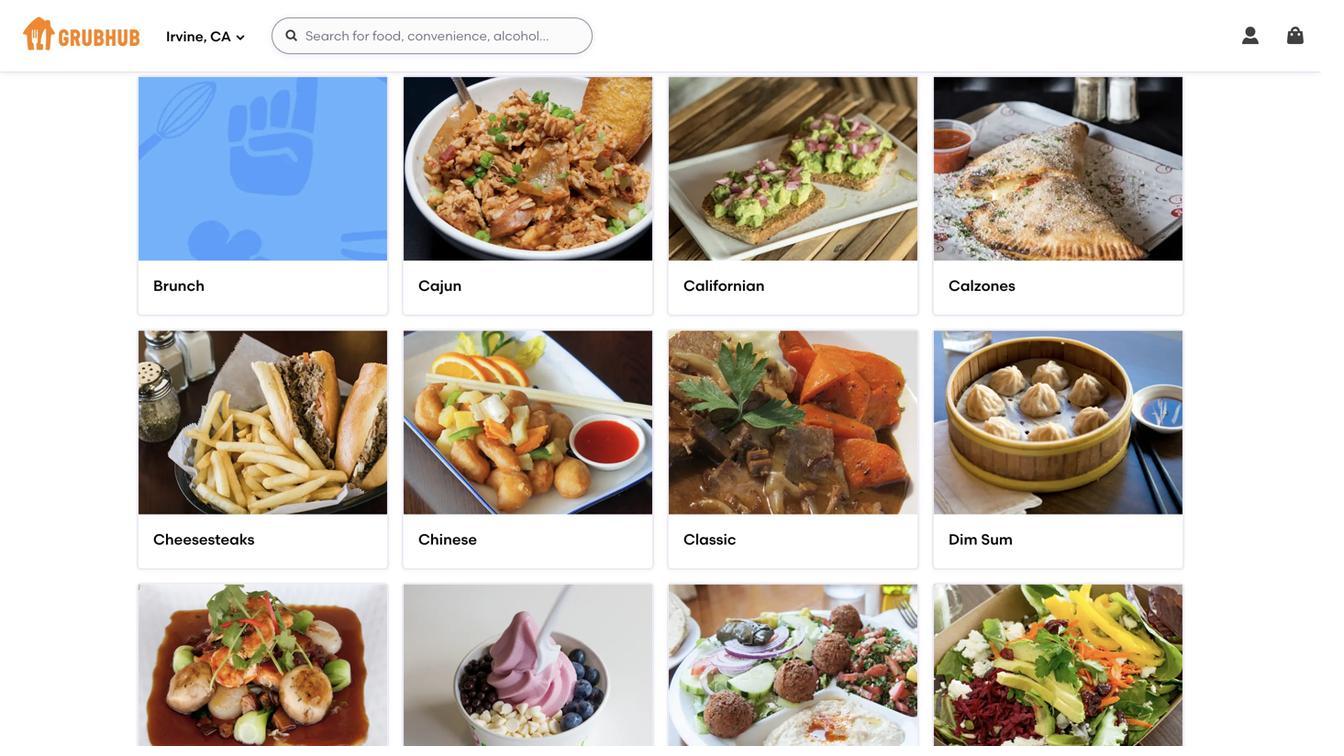 Task type: locate. For each thing, give the bounding box(es) containing it.
24 hours link
[[153, 22, 373, 42]]

brunch delivery image
[[139, 45, 387, 293]]

lebanese delivery image
[[669, 552, 918, 746]]

0 horizontal spatial svg image
[[284, 28, 299, 43]]

ca
[[210, 29, 231, 45]]

svg image
[[235, 32, 246, 43]]

calzones delivery image
[[934, 45, 1183, 293]]

irvine, ca
[[166, 29, 231, 45]]

classic
[[684, 530, 737, 548]]

dim
[[949, 530, 978, 548]]

brunch link
[[153, 275, 373, 296]]

Search for food, convenience, alcohol... search field
[[272, 17, 593, 54]]

frozen yogurt delivery image
[[404, 552, 652, 746]]

chinese
[[418, 530, 477, 548]]

cajun
[[418, 277, 462, 295]]

2 horizontal spatial svg image
[[1285, 25, 1307, 47]]

24 hours
[[153, 23, 216, 41]]

svg image
[[1240, 25, 1262, 47], [1285, 25, 1307, 47], [284, 28, 299, 43]]

californian
[[684, 277, 765, 295]]

californian delivery image
[[669, 45, 918, 293]]

low fat delivery image
[[934, 552, 1183, 746]]

dim sum delivery image
[[934, 298, 1183, 547]]

irvine,
[[166, 29, 207, 45]]



Task type: describe. For each thing, give the bounding box(es) containing it.
classic delivery image
[[669, 298, 918, 547]]

brunch
[[153, 277, 205, 295]]

californian link
[[684, 275, 903, 296]]

dim sum link
[[949, 529, 1168, 550]]

cajun delivery image
[[404, 45, 652, 293]]

cheesesteaks delivery image
[[139, 298, 387, 547]]

main navigation navigation
[[0, 0, 1321, 72]]

sum
[[981, 530, 1013, 548]]

dim sum
[[949, 530, 1013, 548]]

fine dining delivery image
[[139, 552, 387, 746]]

hours
[[174, 23, 216, 41]]

chinese link
[[418, 529, 638, 550]]

cheesesteaks
[[153, 530, 255, 548]]

classic link
[[684, 529, 903, 550]]

cajun link
[[418, 275, 638, 296]]

bakery
[[418, 23, 469, 41]]

calzones link
[[949, 275, 1168, 296]]

cheesesteaks link
[[153, 529, 373, 550]]

calzones
[[949, 277, 1016, 295]]

bakery link
[[418, 22, 638, 42]]

1 horizontal spatial svg image
[[1240, 25, 1262, 47]]

chinese delivery image
[[404, 298, 652, 547]]

24
[[153, 23, 171, 41]]



Task type: vqa. For each thing, say whether or not it's contained in the screenshot.
Lebanese delivery image
yes



